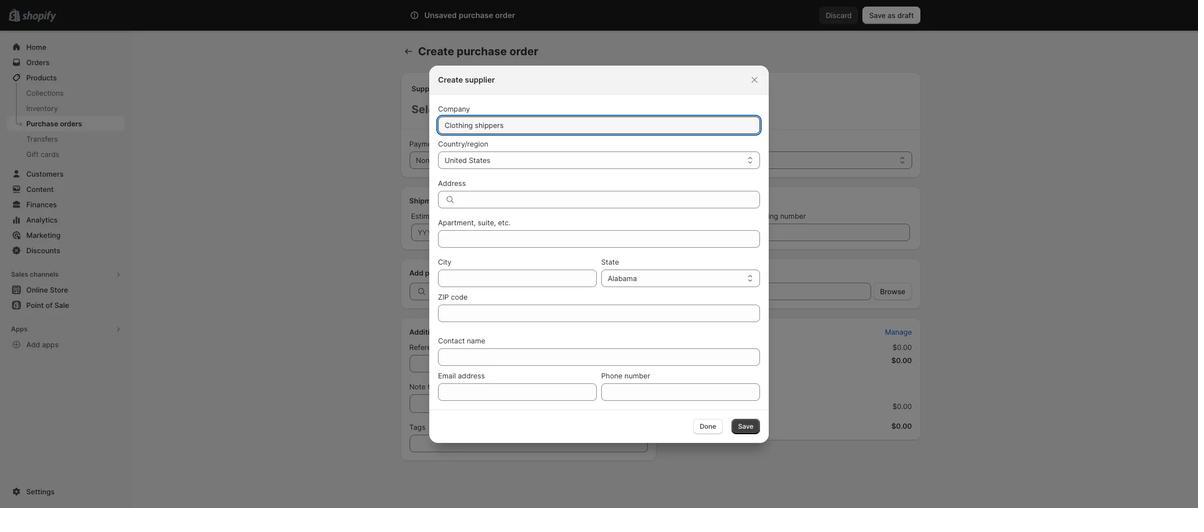 Task type: describe. For each thing, give the bounding box(es) containing it.
contact
[[438, 337, 465, 345]]

products
[[425, 269, 456, 278]]

note to supplier
[[410, 383, 463, 392]]

email address
[[438, 372, 485, 380]]

purchase orders link
[[7, 116, 125, 131]]

(optional)
[[462, 140, 494, 148]]

apartment, suite, etc.
[[438, 218, 511, 227]]

discard
[[826, 11, 852, 20]]

additional
[[410, 328, 445, 337]]

sales channels
[[11, 271, 59, 279]]

estimated arrival
[[411, 212, 467, 221]]

add apps
[[26, 341, 59, 350]]

products link
[[7, 70, 125, 85]]

done button
[[694, 419, 723, 435]]

tags
[[410, 424, 426, 432]]

states
[[469, 156, 491, 165]]

unsaved purchase order
[[425, 10, 515, 20]]

home
[[26, 43, 46, 51]]

search
[[454, 11, 478, 20]]

save for save
[[739, 423, 754, 431]]

manage button
[[879, 325, 919, 340]]

transfers link
[[7, 131, 125, 147]]

city
[[438, 258, 452, 267]]

alabama
[[608, 274, 637, 283]]

purchase orders
[[26, 119, 82, 128]]

arrival
[[447, 212, 467, 221]]

browse button
[[874, 283, 912, 301]]

save as draft button
[[863, 7, 921, 24]]

inventory link
[[7, 101, 125, 116]]

number for tracking number
[[781, 212, 806, 221]]

save as draft
[[870, 11, 914, 20]]

inventory
[[26, 104, 58, 113]]

tracking number
[[750, 212, 806, 221]]

apps
[[11, 325, 28, 334]]

gift cards link
[[7, 147, 125, 162]]

taxes
[[674, 344, 694, 352]]

channels
[[30, 271, 59, 279]]

search button
[[436, 7, 754, 24]]

address
[[438, 179, 466, 188]]

settings
[[26, 488, 55, 497]]

number for phone number
[[625, 372, 651, 380]]

manage
[[885, 328, 912, 337]]

shipping
[[674, 403, 703, 411]]

products
[[26, 73, 57, 82]]

order for unsaved purchase order
[[495, 10, 515, 20]]

country/region
[[438, 139, 489, 148]]

Contact name text field
[[438, 349, 760, 366]]

Company text field
[[438, 116, 760, 134]]

draft
[[898, 11, 914, 20]]

address
[[458, 372, 485, 380]]

shipment
[[410, 197, 442, 205]]

phone number
[[602, 372, 651, 380]]

number for reference number
[[446, 344, 471, 352]]

supplier
[[412, 84, 440, 93]]

details for shipment details
[[444, 197, 467, 205]]

1 vertical spatial supplier
[[437, 383, 463, 392]]

settings link
[[7, 485, 125, 500]]

order for create purchase order
[[510, 45, 539, 58]]

shipment details
[[410, 197, 467, 205]]

create supplier dialog
[[0, 65, 1199, 444]]

ZIP code text field
[[438, 305, 760, 322]]

create purchase order
[[418, 45, 539, 58]]

(included)
[[696, 344, 730, 352]]

united states
[[445, 156, 491, 165]]

add products
[[410, 269, 456, 278]]

discounts
[[26, 247, 60, 255]]

sales channels button
[[7, 267, 125, 283]]

contact name
[[438, 337, 486, 345]]



Task type: locate. For each thing, give the bounding box(es) containing it.
purchase
[[459, 10, 494, 20], [457, 45, 507, 58]]

Apartment, suite, etc. text field
[[438, 230, 760, 248]]

create
[[418, 45, 454, 58], [438, 75, 463, 84]]

add inside add apps button
[[26, 341, 40, 350]]

transfers
[[26, 135, 58, 144]]

suite,
[[478, 218, 496, 227]]

number right phone
[[625, 372, 651, 380]]

etc.
[[498, 218, 511, 227]]

gift
[[26, 150, 39, 159]]

code
[[451, 293, 468, 302]]

order
[[495, 10, 515, 20], [510, 45, 539, 58]]

apps
[[42, 341, 59, 350]]

as
[[888, 11, 896, 20]]

0 horizontal spatial add
[[26, 341, 40, 350]]

save button
[[732, 419, 760, 435]]

save inside button
[[739, 423, 754, 431]]

number inside create supplier dialog
[[625, 372, 651, 380]]

0 vertical spatial save
[[870, 11, 886, 20]]

discounts link
[[7, 243, 125, 259]]

gift cards
[[26, 150, 59, 159]]

number down the additional details
[[446, 344, 471, 352]]

zip
[[438, 293, 449, 302]]

collections
[[26, 89, 64, 98]]

1 vertical spatial create
[[438, 75, 463, 84]]

additional details
[[410, 328, 469, 337]]

Email address text field
[[438, 384, 597, 401]]

number right tracking at the right of page
[[781, 212, 806, 221]]

apartment,
[[438, 218, 476, 227]]

create down unsaved
[[418, 45, 454, 58]]

1 horizontal spatial number
[[625, 372, 651, 380]]

add left apps
[[26, 341, 40, 350]]

create up the "supplier"
[[438, 75, 463, 84]]

0 vertical spatial create
[[418, 45, 454, 58]]

company
[[438, 104, 470, 113]]

1 vertical spatial details
[[446, 328, 469, 337]]

name
[[467, 337, 486, 345]]

phone
[[602, 372, 623, 380]]

save
[[870, 11, 886, 20], [739, 423, 754, 431]]

discard link
[[820, 7, 859, 24]]

purchase right unsaved
[[459, 10, 494, 20]]

create supplier
[[438, 75, 495, 84]]

details for additional details
[[446, 328, 469, 337]]

$0.00
[[893, 344, 912, 352], [892, 357, 912, 365], [893, 403, 912, 411], [892, 422, 912, 431]]

0 horizontal spatial save
[[739, 423, 754, 431]]

1 vertical spatial order
[[510, 45, 539, 58]]

supplier down 'create purchase order'
[[465, 75, 495, 84]]

1 vertical spatial number
[[446, 344, 471, 352]]

purchase for unsaved
[[459, 10, 494, 20]]

tracking
[[750, 212, 779, 221]]

reference number
[[410, 344, 471, 352]]

Address text field
[[460, 191, 760, 208]]

apps button
[[7, 322, 125, 337]]

note
[[410, 383, 426, 392]]

save for save as draft
[[870, 11, 886, 20]]

1 horizontal spatial add
[[410, 269, 424, 278]]

email
[[438, 372, 456, 380]]

save left as
[[870, 11, 886, 20]]

add left products
[[410, 269, 424, 278]]

City text field
[[438, 270, 597, 287]]

payment
[[410, 140, 439, 148]]

create for create supplier
[[438, 75, 463, 84]]

browse
[[881, 288, 906, 296]]

0 vertical spatial details
[[444, 197, 467, 205]]

purchase
[[26, 119, 58, 128]]

1 vertical spatial purchase
[[457, 45, 507, 58]]

zip code
[[438, 293, 468, 302]]

details
[[444, 197, 467, 205], [446, 328, 469, 337]]

to
[[428, 383, 435, 392]]

add apps button
[[7, 337, 125, 353]]

0 vertical spatial order
[[495, 10, 515, 20]]

shopify image
[[22, 11, 56, 22]]

Phone number text field
[[602, 384, 760, 401]]

save right done
[[739, 423, 754, 431]]

1 vertical spatial add
[[26, 341, 40, 350]]

sales
[[11, 271, 28, 279]]

details up arrival
[[444, 197, 467, 205]]

0 vertical spatial supplier
[[465, 75, 495, 84]]

2 horizontal spatial number
[[781, 212, 806, 221]]

unsaved
[[425, 10, 457, 20]]

0 vertical spatial number
[[781, 212, 806, 221]]

0 vertical spatial add
[[410, 269, 424, 278]]

supplier down email
[[437, 383, 463, 392]]

save inside button
[[870, 11, 886, 20]]

create inside dialog
[[438, 75, 463, 84]]

purchase for create
[[457, 45, 507, 58]]

united
[[445, 156, 467, 165]]

reference
[[410, 344, 444, 352]]

supplier inside create supplier dialog
[[465, 75, 495, 84]]

taxes (included)
[[674, 344, 730, 352]]

1 horizontal spatial save
[[870, 11, 886, 20]]

details up reference number
[[446, 328, 469, 337]]

0 horizontal spatial number
[[446, 344, 471, 352]]

supplier
[[465, 75, 495, 84], [437, 383, 463, 392]]

collections link
[[7, 85, 125, 101]]

add for add apps
[[26, 341, 40, 350]]

cards
[[41, 150, 59, 159]]

home link
[[7, 39, 125, 55]]

estimated
[[411, 212, 445, 221]]

1 horizontal spatial supplier
[[465, 75, 495, 84]]

orders
[[60, 119, 82, 128]]

0 vertical spatial purchase
[[459, 10, 494, 20]]

state
[[602, 258, 619, 267]]

0 horizontal spatial supplier
[[437, 383, 463, 392]]

create for create purchase order
[[418, 45, 454, 58]]

terms
[[441, 140, 460, 148]]

done
[[700, 423, 717, 431]]

none
[[416, 156, 434, 165]]

add for add products
[[410, 269, 424, 278]]

1 vertical spatial save
[[739, 423, 754, 431]]

purchase up create supplier
[[457, 45, 507, 58]]

2 vertical spatial number
[[625, 372, 651, 380]]

payment terms (optional)
[[410, 140, 494, 148]]

add
[[410, 269, 424, 278], [26, 341, 40, 350]]



Task type: vqa. For each thing, say whether or not it's contained in the screenshot.
Create supplier dialog
yes



